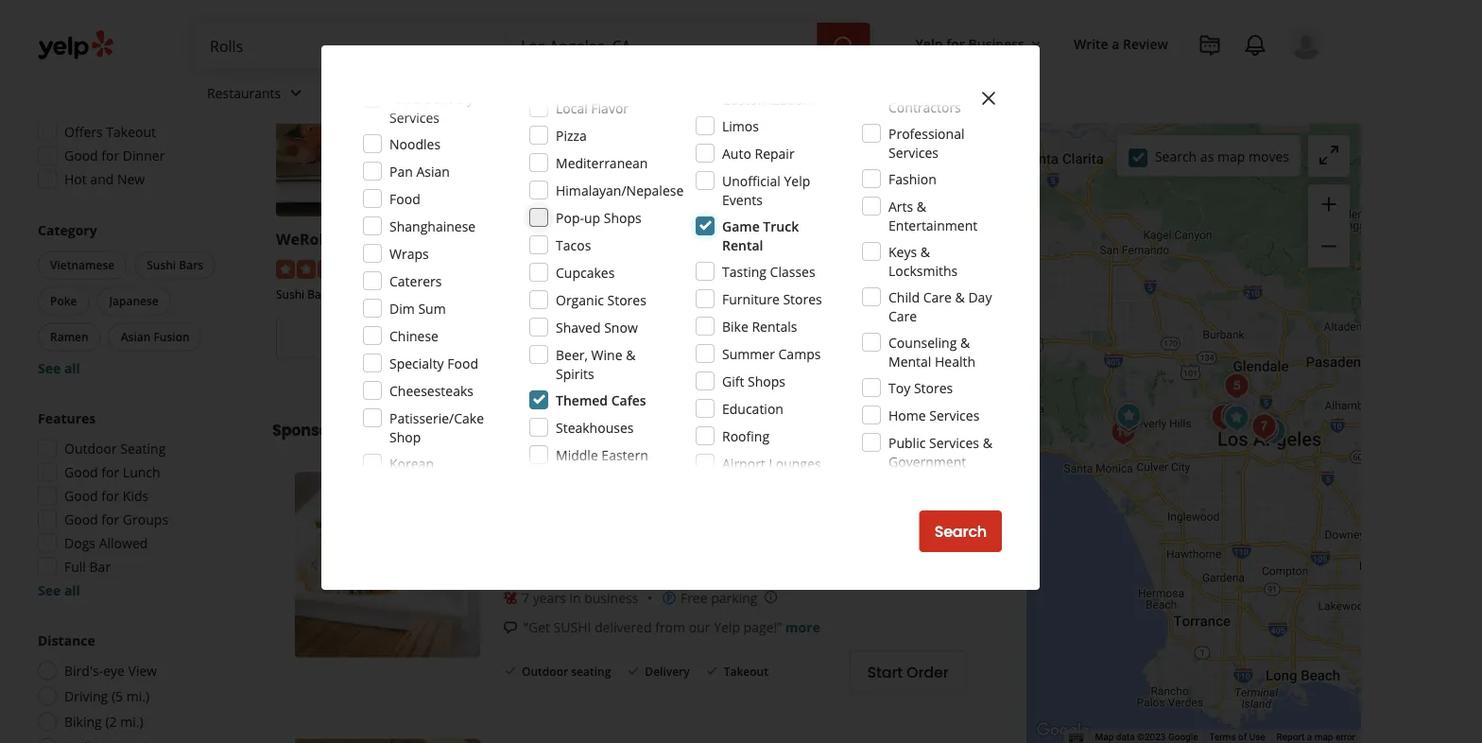 Task type: describe. For each thing, give the bounding box(es) containing it.
services inside food delivery services
[[390, 108, 440, 126]]

arts & entertainment
[[889, 197, 978, 234]]

good for good for dinner
[[64, 147, 98, 165]]

delivery inside food delivery services
[[424, 89, 474, 107]]

search for search
[[935, 521, 987, 542]]

health
[[935, 352, 976, 370]]

(2
[[105, 713, 117, 731]]

tasting classes
[[722, 262, 816, 280]]

16 checkmark v2 image for outdoor seating
[[503, 664, 518, 679]]

beer,
[[556, 346, 588, 364]]

food inside food delivery services
[[390, 89, 421, 107]]

7
[[522, 589, 530, 607]]

full bar
[[64, 558, 111, 576]]

2 japanese, from the left
[[517, 287, 567, 302]]

mi.) for driving (5 mi.)
[[126, 687, 150, 705]]

terms of use link
[[1210, 732, 1266, 743]]

organic
[[556, 291, 604, 309]]

bars inside button
[[179, 257, 204, 273]]

hot and new
[[64, 170, 145, 188]]

1 vertical spatial delivery
[[645, 664, 690, 679]]

for for business
[[947, 34, 965, 52]]

previous image
[[303, 554, 325, 576]]

more
[[786, 618, 821, 636]]

see all button for category
[[38, 359, 80, 377]]

entertainment
[[889, 216, 978, 234]]

auto services link
[[470, 68, 610, 123]]

map for moves
[[1218, 147, 1246, 165]]

roll call - koreatown image
[[295, 472, 480, 658]]

salad,
[[797, 287, 829, 302]]

sushi rush image
[[1246, 408, 1284, 446]]

sushi down cupcakes
[[570, 287, 599, 302]]

snow
[[604, 318, 638, 336]]

order for call
[[591, 328, 633, 349]]

auto customization
[[722, 71, 811, 108]]

stores for furniture stores
[[783, 290, 822, 308]]

free
[[681, 589, 708, 607]]

home inside search dialog
[[889, 406, 926, 424]]

asian inside button
[[121, 329, 151, 345]]

moves
[[1249, 147, 1290, 165]]

hot
[[64, 170, 87, 188]]

report
[[1277, 732, 1305, 743]]

fast
[[390, 287, 412, 302]]

business
[[585, 589, 639, 607]]

category
[[38, 221, 97, 239]]

am
[[910, 359, 931, 377]]

themed
[[556, 391, 608, 409]]

good for good for kids
[[64, 487, 98, 505]]

slideshow element
[[295, 472, 480, 658]]

order now link for weroll nori
[[276, 317, 502, 359]]

summer camps
[[722, 345, 821, 363]]

until for nori
[[368, 359, 396, 377]]

see all for category
[[38, 359, 80, 377]]

yelp for business button
[[908, 26, 1051, 61]]

limos
[[722, 117, 759, 135]]

open for weroll
[[329, 359, 365, 377]]

services up public services & government
[[930, 406, 980, 424]]

events
[[722, 191, 763, 209]]

for for kids
[[101, 487, 119, 505]]

google
[[1169, 732, 1199, 743]]

home inside business categories element
[[338, 84, 375, 102]]

allowed
[[99, 534, 148, 552]]

start order link
[[850, 651, 967, 693]]

shaved
[[556, 318, 601, 336]]

hello fish link
[[758, 229, 831, 249]]

bike rentals
[[722, 317, 798, 335]]

takeout sushi and roll image
[[1215, 398, 1253, 435]]

1 horizontal spatial bars
[[863, 287, 887, 302]]

1 horizontal spatial care
[[924, 288, 952, 306]]

auto for auto repair
[[722, 144, 752, 162]]

government
[[889, 452, 967, 470]]

16 chevron down v2 image
[[1029, 37, 1044, 52]]

zoom out image
[[1318, 235, 1341, 258]]

home services link
[[323, 68, 470, 123]]

fashion
[[889, 170, 937, 188]]

write a review
[[1074, 34, 1169, 52]]

& inside public services & government
[[983, 434, 993, 452]]

now for hello fish
[[877, 328, 910, 349]]

hello fish
[[758, 229, 831, 249]]

asian inside search dialog
[[416, 162, 450, 180]]

unofficial
[[722, 172, 781, 190]]

services inside professional services
[[889, 143, 939, 161]]

in
[[570, 589, 581, 607]]

search image
[[833, 35, 855, 58]]

business categories element
[[192, 68, 1324, 123]]

open until 8:30 pm
[[329, 359, 449, 377]]

& inside the beer, wine & spirits
[[626, 346, 636, 364]]

open for roll
[[570, 359, 606, 377]]

open now 5:27 pm
[[64, 52, 183, 70]]

free parking
[[681, 589, 758, 607]]

now for weroll nori
[[396, 328, 428, 349]]

stores for toy stores
[[914, 379, 953, 397]]

roll roll roll image
[[1207, 400, 1245, 437]]

bike
[[722, 317, 749, 335]]

2:00
[[881, 359, 907, 377]]

(531
[[890, 259, 916, 277]]

middle
[[556, 446, 598, 464]]

home services inside search dialog
[[889, 406, 980, 424]]

keys & locksmiths
[[889, 243, 958, 279]]

4.2
[[868, 259, 886, 277]]

close image
[[978, 87, 1000, 110]]

group containing category
[[34, 221, 235, 378]]

for for groups
[[101, 511, 119, 529]]

nori
[[332, 229, 365, 249]]

4.6 (43 reviews)
[[386, 259, 481, 277]]

weroll nori image
[[1110, 398, 1148, 435]]

0 horizontal spatial shops
[[604, 209, 642, 226]]

open inside group
[[64, 52, 98, 70]]

5:27
[[133, 52, 160, 70]]

order for nori
[[350, 328, 392, 349]]

hello
[[758, 229, 797, 249]]

16 checkmark v2 image for takeout
[[705, 664, 720, 679]]

dim sum
[[390, 299, 446, 317]]

16 speech v2 image
[[503, 620, 518, 635]]

open until 2:00 am
[[811, 359, 931, 377]]

8:30
[[399, 359, 425, 377]]

child care & day care
[[889, 288, 992, 325]]

of
[[1239, 732, 1247, 743]]

years
[[533, 589, 566, 607]]

pan asian
[[390, 162, 450, 180]]

see for features
[[38, 582, 61, 600]]

sushi down 4.6 star rating image
[[276, 287, 305, 302]]

yelp inside yelp for business button
[[916, 34, 943, 52]]

tacos
[[556, 236, 591, 254]]

0 horizontal spatial care
[[889, 307, 917, 325]]

vietnamese
[[50, 257, 115, 273]]

noodles
[[390, 135, 441, 153]]

sushi right the salad,
[[832, 287, 860, 302]]

steakhouses
[[556, 418, 634, 436]]

until for fish
[[850, 359, 877, 377]]

zoom in image
[[1318, 193, 1341, 216]]

roll call - koreatown link
[[517, 229, 673, 249]]

services inside public services & government
[[930, 434, 980, 452]]

24 chevron down v2 image
[[433, 82, 455, 104]]

expand map image
[[1318, 144, 1341, 166]]

lunch
[[123, 463, 160, 481]]

user actions element
[[901, 24, 1350, 140]]

-
[[581, 229, 586, 249]]

game truck rental
[[722, 217, 799, 254]]

search for search as map moves
[[1155, 147, 1197, 165]]

bar
[[89, 558, 111, 576]]

outdoor seating
[[522, 664, 611, 679]]

(43
[[408, 259, 427, 277]]

auto for auto services
[[486, 84, 515, 102]]

pm for roll call - koreatown
[[670, 359, 690, 377]]

offers
[[64, 123, 103, 141]]

full
[[64, 558, 86, 576]]

1 japanese, from the left
[[337, 287, 387, 302]]

good for groups
[[64, 511, 168, 529]]

yunomi handroll image
[[1255, 413, 1293, 451]]



Task type: locate. For each thing, give the bounding box(es) containing it.
good up dogs
[[64, 511, 98, 529]]

map right as
[[1218, 147, 1246, 165]]

1 horizontal spatial asian
[[416, 162, 450, 180]]

& right arts
[[917, 197, 927, 215]]

16 checkmark v2 image down 16 speech v2 icon
[[503, 664, 518, 679]]

see for category
[[38, 359, 61, 377]]

for down good for lunch
[[101, 487, 119, 505]]

notifications image
[[1244, 34, 1267, 57]]

kazunori | dtla image
[[1248, 411, 1285, 449]]

keyboard shortcuts image
[[1069, 733, 1084, 743]]

0 horizontal spatial home
[[338, 84, 375, 102]]

home up 'public'
[[889, 406, 926, 424]]

japanese, down 4.3 star rating image
[[517, 287, 567, 302]]

general
[[889, 79, 938, 97]]

0 horizontal spatial bars
[[179, 257, 204, 273]]

2 see all from the top
[[38, 582, 80, 600]]

1 horizontal spatial chinese
[[631, 287, 673, 302]]

kids
[[123, 487, 149, 505]]

for
[[947, 34, 965, 52], [101, 147, 119, 165], [101, 463, 119, 481], [101, 487, 119, 505], [101, 511, 119, 529]]

start
[[868, 662, 903, 683]]

1 vertical spatial care
[[889, 307, 917, 325]]

2 until from the left
[[609, 359, 637, 377]]

california rock'n sushi - los angeles image
[[1205, 399, 1243, 436]]

order for fish
[[832, 328, 874, 349]]

0 horizontal spatial asian
[[121, 329, 151, 345]]

all for features
[[64, 582, 80, 600]]

reviews) for hello fish
[[920, 259, 971, 277]]

for inside button
[[947, 34, 965, 52]]

bars down "4.2" in the top right of the page
[[863, 287, 887, 302]]

1 see all button from the top
[[38, 359, 80, 377]]

2 order now link from the left
[[517, 317, 743, 359]]

0 horizontal spatial 16 checkmark v2 image
[[503, 664, 518, 679]]

search inside button
[[935, 521, 987, 542]]

1 until from the left
[[368, 359, 396, 377]]

0 vertical spatial outdoor
[[64, 440, 117, 458]]

mi.) right (2 at the bottom of the page
[[120, 713, 143, 731]]

now up the mental
[[877, 328, 910, 349]]

food up cheesesteaks at bottom
[[448, 354, 479, 372]]

patisserie/cake
[[390, 409, 484, 427]]

info icon image
[[764, 589, 779, 605], [764, 589, 779, 605]]

reviews) right (43
[[431, 259, 481, 277]]

toy stores
[[889, 379, 953, 397]]

1 horizontal spatial home services
[[889, 406, 980, 424]]

4 good from the top
[[64, 511, 98, 529]]

1 horizontal spatial bars,
[[602, 287, 628, 302]]

lounges
[[769, 454, 821, 472]]

order now up open until 8:30 pm
[[350, 328, 428, 349]]

0 vertical spatial mi.)
[[126, 687, 150, 705]]

professional
[[889, 124, 965, 142]]

yelp down 'repair'
[[784, 172, 811, 190]]

0 horizontal spatial pm
[[163, 52, 183, 70]]

0 vertical spatial search
[[1155, 147, 1197, 165]]

order now link for roll call - koreatown
[[517, 317, 743, 359]]

option group
[[32, 631, 235, 743]]

16 years in business v2 image
[[503, 591, 518, 606]]

services up noodles
[[390, 108, 440, 126]]

24 chevron down v2 image
[[285, 82, 308, 104], [572, 82, 595, 104]]

2 16 checkmark v2 image from the left
[[705, 664, 720, 679]]

0 vertical spatial yelp
[[916, 34, 943, 52]]

1 vertical spatial yelp
[[784, 172, 811, 190]]

now up specialty
[[396, 328, 428, 349]]

auto inside auto customization
[[722, 71, 752, 89]]

1 vertical spatial takeout
[[724, 664, 769, 679]]

2 horizontal spatial order now link
[[758, 317, 984, 359]]

1 horizontal spatial until
[[609, 359, 637, 377]]

0 vertical spatial chinese
[[631, 287, 673, 302]]

group containing features
[[32, 409, 235, 600]]

0 vertical spatial asian
[[416, 162, 450, 180]]

yelp up "general"
[[916, 34, 943, 52]]

sushi bars button
[[134, 251, 216, 279]]

home
[[338, 84, 375, 102], [889, 406, 926, 424]]

shaved snow
[[556, 318, 638, 336]]

1 horizontal spatial order now
[[591, 328, 669, 349]]

airport
[[722, 454, 766, 472]]

auto inside auto services link
[[486, 84, 515, 102]]

2 good from the top
[[64, 463, 98, 481]]

restaurants link
[[192, 68, 323, 123]]

0 horizontal spatial yelp
[[714, 618, 740, 636]]

order now for weroll nori
[[350, 328, 428, 349]]

report a map error
[[1277, 732, 1356, 743]]

see all button down "full"
[[38, 582, 80, 600]]

3 order now link from the left
[[758, 317, 984, 359]]

& inside counseling & mental health
[[961, 333, 970, 351]]

now for roll call - koreatown
[[637, 328, 669, 349]]

yelp right our
[[714, 618, 740, 636]]

and
[[90, 170, 114, 188]]

24 chevron down v2 image for auto services link
[[572, 82, 595, 104]]

stores down 'am'
[[914, 379, 953, 397]]

0 horizontal spatial a
[[1112, 34, 1120, 52]]

0 vertical spatial a
[[1112, 34, 1120, 52]]

"get
[[524, 618, 550, 636]]

more link
[[786, 618, 821, 636]]

2 horizontal spatial pm
[[670, 359, 690, 377]]

2 horizontal spatial until
[[850, 359, 877, 377]]

outdoor for outdoor seating
[[64, 440, 117, 458]]

services left 24 chevron down v2 image
[[379, 84, 429, 102]]

1 horizontal spatial shops
[[748, 372, 786, 390]]

auto up customization
[[722, 71, 752, 89]]

1 horizontal spatial stores
[[783, 290, 822, 308]]

pop-
[[556, 209, 584, 226]]

services inside auto services link
[[518, 84, 568, 102]]

local
[[556, 99, 588, 117]]

now left 5:27 in the top of the page
[[102, 52, 130, 70]]

chinese up specialty
[[390, 327, 439, 345]]

0 horizontal spatial delivery
[[424, 89, 474, 107]]

2 see from the top
[[38, 582, 61, 600]]

2 bars, from the left
[[602, 287, 628, 302]]

all down ramen button
[[64, 359, 80, 377]]

1 horizontal spatial search
[[1155, 147, 1197, 165]]

see all button down ramen button
[[38, 359, 80, 377]]

takeout up dinner
[[106, 123, 156, 141]]

group
[[32, 21, 235, 194], [1309, 184, 1350, 268], [34, 221, 235, 378], [32, 409, 235, 600]]

until for call
[[609, 359, 637, 377]]

4.6 star rating image
[[276, 260, 378, 279]]

pm right 8:45
[[670, 359, 690, 377]]

1 vertical spatial home
[[889, 406, 926, 424]]

map for error
[[1315, 732, 1334, 743]]

24 chevron down v2 image for restaurants link
[[285, 82, 308, 104]]

0 horizontal spatial reviews)
[[431, 259, 481, 277]]

map region
[[867, 0, 1483, 743]]

biking
[[64, 713, 102, 731]]

2 24 chevron down v2 image from the left
[[572, 82, 595, 104]]

1 vertical spatial see all
[[38, 582, 80, 600]]

0 horizontal spatial search
[[935, 521, 987, 542]]

camps
[[779, 345, 821, 363]]

data
[[1117, 732, 1135, 743]]

1 reviews) from the left
[[431, 259, 481, 277]]

wraps
[[390, 244, 429, 262]]

chinese inside search dialog
[[390, 327, 439, 345]]

1 horizontal spatial 16 checkmark v2 image
[[705, 664, 720, 679]]

0 vertical spatial home
[[338, 84, 375, 102]]

16 checkmark v2 image down our
[[705, 664, 720, 679]]

open left 2:00
[[811, 359, 846, 377]]

outdoor up good for lunch
[[64, 440, 117, 458]]

4.2 star rating image
[[758, 260, 860, 279]]

parking
[[711, 589, 758, 607]]

1 horizontal spatial 24 chevron down v2 image
[[572, 82, 595, 104]]

see up distance
[[38, 582, 61, 600]]

order now link for hello fish
[[758, 317, 984, 359]]

24 chevron down v2 image right restaurants
[[285, 82, 308, 104]]

for down good for kids
[[101, 511, 119, 529]]

home services inside home services link
[[338, 84, 429, 102]]

stores down classes
[[783, 290, 822, 308]]

1 horizontal spatial home
[[889, 406, 926, 424]]

roll
[[517, 229, 546, 249]]

0 vertical spatial bars
[[179, 257, 204, 273]]

1 good from the top
[[64, 147, 98, 165]]

reviews) right (580
[[679, 259, 730, 277]]

1 vertical spatial bars
[[863, 287, 887, 302]]

order now up 'open until 8:45 pm' on the left of the page
[[591, 328, 669, 349]]

stores up snow
[[608, 291, 647, 309]]

home left food delivery services
[[338, 84, 375, 102]]

1 vertical spatial map
[[1315, 732, 1334, 743]]

home services down toy stores
[[889, 406, 980, 424]]

good for dinner
[[64, 147, 165, 165]]

for up good for kids
[[101, 463, 119, 481]]

16 info v2 image
[[417, 423, 432, 438]]

now up 8:45
[[637, 328, 669, 349]]

services up pizza
[[518, 84, 568, 102]]

1 order now from the left
[[350, 328, 428, 349]]

reviews)
[[431, 259, 481, 277], [679, 259, 730, 277], [920, 259, 971, 277]]

2 horizontal spatial order now
[[832, 328, 910, 349]]

pm right 5:27 in the top of the page
[[163, 52, 183, 70]]

search as map moves
[[1155, 147, 1290, 165]]

good for good for groups
[[64, 511, 98, 529]]

bars
[[179, 257, 204, 273], [863, 287, 887, 302]]

0 horizontal spatial map
[[1218, 147, 1246, 165]]

results
[[357, 420, 413, 441]]

0 vertical spatial see all
[[38, 359, 80, 377]]

0 horizontal spatial until
[[368, 359, 396, 377]]

summer
[[722, 345, 775, 363]]

1 vertical spatial search
[[935, 521, 987, 542]]

& right 'public'
[[983, 434, 993, 452]]

0 horizontal spatial 24 chevron down v2 image
[[285, 82, 308, 104]]

rentals
[[752, 317, 798, 335]]

all down "full"
[[64, 582, 80, 600]]

google image
[[1032, 719, 1095, 743]]

takeout down page!" at the bottom right
[[724, 664, 769, 679]]

services down professional
[[889, 143, 939, 161]]

good for kids
[[64, 487, 149, 505]]

toy
[[889, 379, 911, 397]]

projects image
[[1199, 34, 1222, 57]]

for for dinner
[[101, 147, 119, 165]]

1 see from the top
[[38, 359, 61, 377]]

2 see all button from the top
[[38, 582, 80, 600]]

open up sponsored results
[[329, 359, 365, 377]]

mediterranean
[[556, 154, 648, 172]]

good down good for lunch
[[64, 487, 98, 505]]

asian down japanese button
[[121, 329, 151, 345]]

keys
[[889, 243, 917, 261]]

0 horizontal spatial takeout
[[106, 123, 156, 141]]

sushi up japanese
[[147, 257, 176, 273]]

pan
[[390, 162, 413, 180]]

1 vertical spatial a
[[1308, 732, 1313, 743]]

1 16 checkmark v2 image from the left
[[503, 664, 518, 679]]

sushi bars
[[147, 257, 204, 273]]

& left day
[[956, 288, 965, 306]]

0 horizontal spatial outdoor
[[64, 440, 117, 458]]

sushi
[[147, 257, 176, 273], [276, 287, 305, 302], [570, 287, 599, 302], [832, 287, 860, 302]]

yelp inside unofficial yelp events
[[784, 172, 811, 190]]

1 horizontal spatial map
[[1315, 732, 1334, 743]]

2 vertical spatial yelp
[[714, 618, 740, 636]]

ramen button
[[38, 323, 101, 351]]

1 horizontal spatial pm
[[429, 359, 449, 377]]

3 reviews) from the left
[[920, 259, 971, 277]]

24 chevron down v2 image inside auto services link
[[572, 82, 595, 104]]

auto services
[[486, 84, 568, 102]]

asian right pan
[[416, 162, 450, 180]]

a
[[1112, 34, 1120, 52], [1308, 732, 1313, 743]]

good up good for kids
[[64, 463, 98, 481]]

shops down summer camps
[[748, 372, 786, 390]]

1 vertical spatial all
[[64, 582, 80, 600]]

auto down limos
[[722, 144, 752, 162]]

1 order now link from the left
[[276, 317, 502, 359]]

dogs
[[64, 534, 96, 552]]

None search field
[[195, 23, 874, 68]]

0 vertical spatial shops
[[604, 209, 642, 226]]

1 horizontal spatial takeout
[[724, 664, 769, 679]]

now
[[102, 52, 130, 70], [396, 328, 428, 349], [637, 328, 669, 349], [877, 328, 910, 349]]

spirits
[[556, 365, 595, 383]]

a right write at the right of page
[[1112, 34, 1120, 52]]

3 good from the top
[[64, 487, 98, 505]]

pm for weroll nori
[[429, 359, 449, 377]]

fusion
[[154, 329, 190, 345]]

0 vertical spatial care
[[924, 288, 952, 306]]

offers takeout
[[64, 123, 156, 141]]

16 checkmark v2 image
[[626, 664, 641, 679]]

1 vertical spatial outdoor
[[522, 664, 568, 679]]

services inside home services link
[[379, 84, 429, 102]]

food down pan
[[390, 190, 421, 208]]

0 vertical spatial delivery
[[424, 89, 474, 107]]

mi.) right (5
[[126, 687, 150, 705]]

1 horizontal spatial order now link
[[517, 317, 743, 359]]

& up health
[[961, 333, 970, 351]]

roll call - koreatown
[[517, 229, 673, 249]]

delivery up noodles
[[424, 89, 474, 107]]

order now up open until 2:00 am
[[832, 328, 910, 349]]

outdoor for outdoor seating
[[522, 664, 568, 679]]

0 horizontal spatial japanese,
[[337, 287, 387, 302]]

business
[[969, 34, 1025, 52]]

food left 24 chevron down v2 image
[[390, 89, 421, 107]]

©2023
[[1138, 732, 1166, 743]]

food
[[390, 89, 421, 107], [390, 190, 421, 208], [415, 287, 441, 302], [448, 354, 479, 372]]

good
[[64, 147, 98, 165], [64, 463, 98, 481], [64, 487, 98, 505], [64, 511, 98, 529]]

4.3 star rating image
[[517, 260, 619, 279]]

outdoor
[[64, 440, 117, 458], [522, 664, 568, 679]]

order now link
[[276, 317, 502, 359], [517, 317, 743, 359], [758, 317, 984, 359]]

japanese
[[109, 293, 159, 309]]

1 horizontal spatial a
[[1308, 732, 1313, 743]]

0 vertical spatial all
[[64, 359, 80, 377]]

write a review link
[[1067, 26, 1176, 60]]

shops up koreatown
[[604, 209, 642, 226]]

open for hello
[[811, 359, 846, 377]]

stores for organic stores
[[608, 291, 647, 309]]

care down locksmiths
[[924, 288, 952, 306]]

see down ramen button
[[38, 359, 61, 377]]

good down offers
[[64, 147, 98, 165]]

1 horizontal spatial reviews)
[[679, 259, 730, 277]]

japanese, left fast
[[337, 287, 387, 302]]

delivered
[[595, 618, 652, 636]]

asian
[[416, 162, 450, 180], [121, 329, 151, 345]]

order now for hello fish
[[832, 328, 910, 349]]

home services
[[338, 84, 429, 102], [889, 406, 980, 424]]

3 until from the left
[[850, 359, 877, 377]]

option group containing distance
[[32, 631, 235, 743]]

4.6
[[386, 259, 405, 277]]

food right fast
[[415, 287, 441, 302]]

16 checkmark v2 image
[[503, 664, 518, 679], [705, 664, 720, 679]]

start order
[[868, 662, 949, 683]]

asian fusion button
[[108, 323, 202, 351]]

kazunori | westwood image
[[1110, 401, 1148, 439]]

bars up "fusion"
[[179, 257, 204, 273]]

map left error
[[1315, 732, 1334, 743]]

review
[[1123, 34, 1169, 52]]

sushi
[[554, 618, 591, 636]]

services up government
[[930, 434, 980, 452]]

mi.) for biking (2 mi.)
[[120, 713, 143, 731]]

pizza
[[556, 126, 587, 144]]

0 horizontal spatial order now link
[[276, 317, 502, 359]]

order now for roll call - koreatown
[[591, 328, 669, 349]]

pm up cheesesteaks at bottom
[[429, 359, 449, 377]]

0 horizontal spatial stores
[[608, 291, 647, 309]]

1 vertical spatial shops
[[748, 372, 786, 390]]

new
[[117, 170, 145, 188]]

auto for auto customization
[[722, 71, 752, 89]]

see all down ramen button
[[38, 359, 80, 377]]

24 chevron down v2 image up pizza
[[572, 82, 595, 104]]

1 all from the top
[[64, 359, 80, 377]]

order now link up open until 8:30 pm
[[276, 317, 502, 359]]

good for good for lunch
[[64, 463, 98, 481]]

see all for features
[[38, 582, 80, 600]]

24 chevron down v2 image inside restaurants link
[[285, 82, 308, 104]]

0 vertical spatial takeout
[[106, 123, 156, 141]]

weroll nori image
[[1110, 398, 1148, 435]]

takeout inside group
[[106, 123, 156, 141]]

bars, down 4.6 star rating image
[[308, 287, 334, 302]]

0 horizontal spatial chinese
[[390, 327, 439, 345]]

2 order now from the left
[[591, 328, 669, 349]]

flavor
[[591, 99, 629, 117]]

delivery right 16 checkmark v2 image
[[645, 664, 690, 679]]

seating
[[120, 440, 166, 458]]

hello fish image
[[1205, 396, 1243, 434]]

for for lunch
[[101, 463, 119, 481]]

1 24 chevron down v2 image from the left
[[285, 82, 308, 104]]

classes
[[770, 262, 816, 280]]

now inside group
[[102, 52, 130, 70]]

outdoor seating
[[64, 440, 166, 458]]

1 vertical spatial see
[[38, 582, 61, 600]]

2 horizontal spatial stores
[[914, 379, 953, 397]]

child
[[889, 288, 920, 306]]

map data ©2023 google
[[1096, 732, 1199, 743]]

sōgo roll bar image
[[1218, 367, 1256, 405]]

suggested
[[38, 22, 105, 40]]

& inside arts & entertainment
[[917, 197, 927, 215]]

see all down "full"
[[38, 582, 80, 600]]

a for report
[[1308, 732, 1313, 743]]

dim
[[390, 299, 415, 317]]

until left 8:30 on the left
[[368, 359, 396, 377]]

california roll factory image
[[1105, 414, 1143, 452]]

local flavor
[[556, 99, 629, 117]]

2 all from the top
[[64, 582, 80, 600]]

0 horizontal spatial home services
[[338, 84, 429, 102]]

1 horizontal spatial delivery
[[645, 664, 690, 679]]

2 reviews) from the left
[[679, 259, 730, 277]]

driving
[[64, 687, 108, 705]]

open up themed
[[570, 359, 606, 377]]

outdoor down "get
[[522, 664, 568, 679]]

roll call - koreatown image
[[1218, 400, 1256, 437]]

0 horizontal spatial bars,
[[308, 287, 334, 302]]

search left as
[[1155, 147, 1197, 165]]

& inside 'child care & day care'
[[956, 288, 965, 306]]

group containing suggested
[[32, 21, 235, 194]]

1 horizontal spatial yelp
[[784, 172, 811, 190]]

16 parking v2 image
[[662, 591, 677, 606]]

0 vertical spatial home services
[[338, 84, 429, 102]]

0 vertical spatial map
[[1218, 147, 1246, 165]]

see all button for features
[[38, 582, 80, 600]]

korean
[[390, 454, 434, 472]]

home services up noodles
[[338, 84, 429, 102]]

a inside the write a review link
[[1112, 34, 1120, 52]]

2 horizontal spatial yelp
[[916, 34, 943, 52]]

1 vertical spatial mi.)
[[120, 713, 143, 731]]

0 vertical spatial see
[[38, 359, 61, 377]]

bars, up snow
[[602, 287, 628, 302]]

shops
[[604, 209, 642, 226], [748, 372, 786, 390]]

a for write
[[1112, 34, 1120, 52]]

roofing
[[722, 427, 770, 445]]

3 order now from the left
[[832, 328, 910, 349]]

order now link up open until 2:00 am
[[758, 317, 984, 359]]

0 vertical spatial see all button
[[38, 359, 80, 377]]

chinese down (580
[[631, 287, 673, 302]]

a right 'report'
[[1308, 732, 1313, 743]]

all for category
[[64, 359, 80, 377]]

1 horizontal spatial outdoor
[[522, 664, 568, 679]]

1 vertical spatial asian
[[121, 329, 151, 345]]

1 vertical spatial home services
[[889, 406, 980, 424]]

reviews) up 'child care & day care'
[[920, 259, 971, 277]]

sponsored results
[[272, 420, 413, 441]]

search dialog
[[0, 0, 1483, 743]]

& inside "keys & locksmiths"
[[921, 243, 931, 261]]

cafes
[[612, 391, 646, 409]]

middle eastern
[[556, 446, 648, 464]]

2 horizontal spatial reviews)
[[920, 259, 971, 277]]

furniture stores
[[722, 290, 822, 308]]

for left business
[[947, 34, 965, 52]]

1 vertical spatial see all button
[[38, 582, 80, 600]]

for down offers takeout
[[101, 147, 119, 165]]

1 see all from the top
[[38, 359, 80, 377]]

groups
[[123, 511, 168, 529]]

rental
[[722, 236, 764, 254]]

1 horizontal spatial japanese,
[[517, 287, 567, 302]]

1 vertical spatial chinese
[[390, 327, 439, 345]]

until left 2:00
[[850, 359, 877, 377]]

auto right 24 chevron down v2 image
[[486, 84, 515, 102]]

search down government
[[935, 521, 987, 542]]

reviews) for weroll nori
[[431, 259, 481, 277]]

1 bars, from the left
[[308, 287, 334, 302]]

sushi inside button
[[147, 257, 176, 273]]

0 horizontal spatial order now
[[350, 328, 428, 349]]

order now link up 'open until 8:45 pm' on the left of the page
[[517, 317, 743, 359]]



Task type: vqa. For each thing, say whether or not it's contained in the screenshot.
The Ysidro
no



